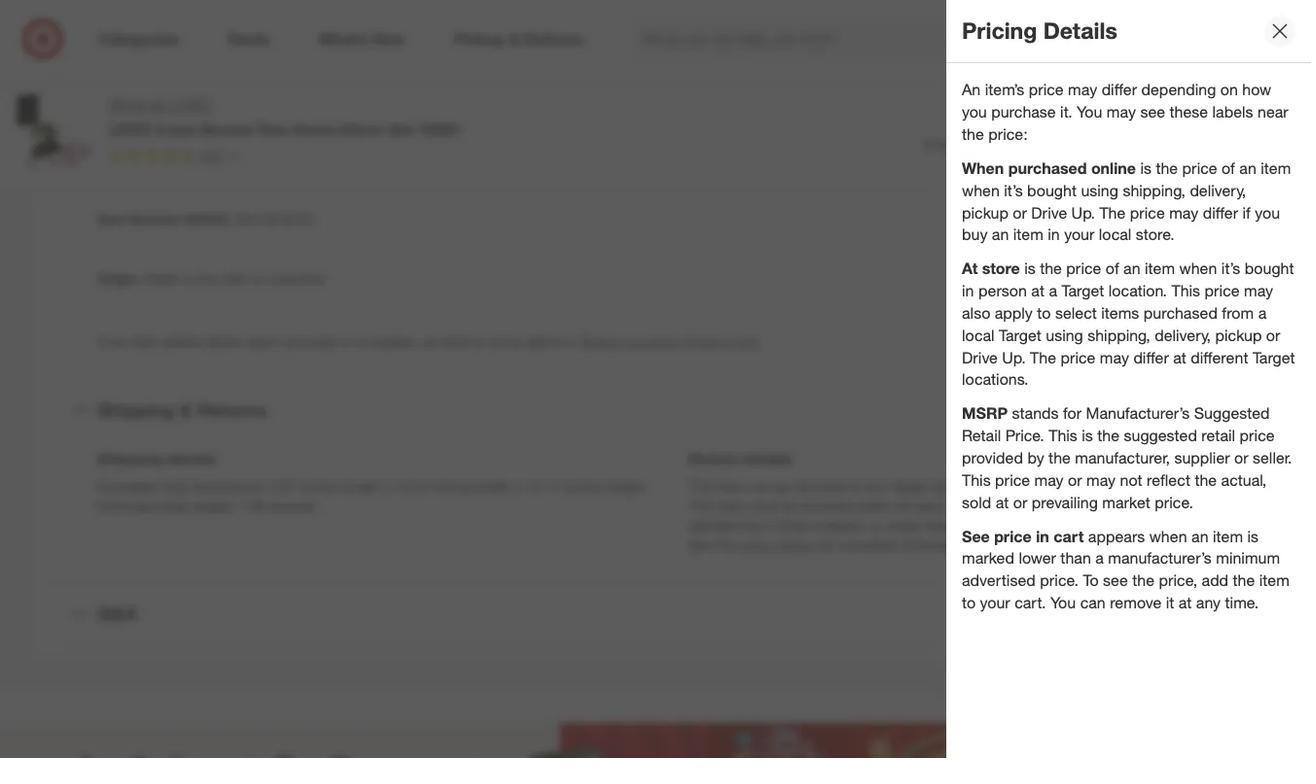 Task type: locate. For each thing, give the bounding box(es) containing it.
1 horizontal spatial store
[[982, 259, 1020, 278]]

0 horizontal spatial it's
[[1004, 181, 1023, 200]]

shipt
[[778, 517, 810, 534]]

0 vertical spatial estimated
[[97, 478, 159, 495]]

a inside "return details this item can be returned to any target store or target.com. this item must be returned within 90 days of the date it was purchased in store, shipped, delivered by a shipt shopper, or made ready for pickup. see the return policy for complete information."
[[767, 517, 774, 534]]

1 vertical spatial any
[[1197, 594, 1221, 613]]

1 vertical spatial local
[[962, 326, 995, 345]]

must
[[748, 497, 778, 515]]

1 vertical spatial up.
[[1002, 348, 1026, 367]]

incorrect
[[626, 333, 681, 350]]

any
[[865, 478, 887, 495], [1197, 594, 1221, 613]]

0 vertical spatial by
[[1028, 449, 1045, 468]]

0 vertical spatial delivery,
[[1190, 181, 1247, 200]]

inches right 15.11
[[563, 478, 603, 495]]

the down the delivered
[[717, 536, 736, 553]]

at down price,
[[1179, 594, 1192, 613]]

0 horizontal spatial when
[[923, 137, 954, 152]]

0 vertical spatial bought
[[1028, 181, 1077, 200]]

0 horizontal spatial can
[[748, 478, 770, 495]]

suggested
[[1124, 427, 1198, 446]]

ship
[[162, 478, 188, 495], [162, 497, 188, 515]]

when for purchased
[[1180, 259, 1218, 278]]

actual,
[[1222, 471, 1267, 490]]

1 vertical spatial when
[[962, 159, 1004, 178]]

return details this item can be returned to any target store or target.com. this item must be returned within 90 days of the date it was purchased in store, shipped, delivered by a shipt shopper, or made ready for pickup. see the return policy for complete information.
[[689, 450, 1230, 553]]

0 vertical spatial any
[[865, 478, 887, 495]]

1 vertical spatial ship
[[162, 497, 188, 515]]

image of lego icons bonsai tree home décor set 10281 image
[[16, 93, 93, 171]]

1 vertical spatial you
[[1051, 594, 1076, 613]]

x right width
[[514, 478, 521, 495]]

home
[[292, 120, 336, 139]]

see right to
[[1103, 572, 1129, 591]]

when left price:
[[923, 137, 954, 152]]

1 horizontal spatial bought
[[1245, 259, 1295, 278]]

1 horizontal spatial up.
[[1072, 203, 1096, 222]]

in inside "return details this item can be returned to any target store or target.com. this item must be returned within 90 days of the date it was purchased in store, shipped, delivered by a shipt shopper, or made ready for pickup. see the return policy for complete information."
[[1126, 497, 1136, 515]]

an
[[962, 80, 981, 99]]

any inside appears when an item is marked lower than a manufacturer's minimum advertised price. to see the price, add the item to your cart. you can remove it at any time.
[[1197, 594, 1221, 613]]

of for you
[[1222, 159, 1236, 178]]

0 vertical spatial see
[[1141, 103, 1166, 121]]

0 vertical spatial be
[[774, 478, 790, 495]]

you inside appears when an item is marked lower than a manufacturer's minimum advertised price. to see the price, add the item to your cart. you can remove it at any time.
[[1051, 594, 1076, 613]]

drive up locations. at the right
[[962, 348, 998, 367]]

drive down when purchased online
[[1032, 203, 1068, 222]]

see down depending
[[1141, 103, 1166, 121]]

when inside is the price of an item when it's bought in person at a target location. this price may also apply to select items purchased from a local target using shipping, delivery, pickup or drive up. the price may differ at different target locations.
[[1180, 259, 1218, 278]]

details inside shipping details estimated ship dimensions: 3.07 inches length x 10.23 inches width x 15.11 inches height estimated ship weight: 1.66 pounds
[[167, 450, 216, 469]]

0 horizontal spatial it.
[[566, 333, 577, 350]]

an inside appears when an item is marked lower than a manufacturer's minimum advertised price. to see the price, add the item to your cart. you can remove it at any time.
[[1192, 527, 1209, 546]]

lower
[[1019, 549, 1057, 568]]

it's for from
[[1222, 259, 1241, 278]]

lego down the shop on the left top
[[109, 120, 152, 139]]

if
[[1243, 203, 1251, 222]]

1 vertical spatial using
[[1046, 326, 1084, 345]]

local left store.
[[1099, 225, 1132, 244]]

details left 'above'
[[162, 333, 202, 350]]

you right $39.99
[[1077, 103, 1103, 121]]

of left sold
[[948, 497, 960, 515]]

time.
[[1226, 594, 1259, 613]]

appears when an item is marked lower than a manufacturer's minimum advertised price. to see the price, add the item to your cart. you can remove it at any time.
[[962, 527, 1290, 613]]

10281
[[418, 120, 461, 139]]

1 vertical spatial drive
[[962, 348, 998, 367]]

0 vertical spatial drive
[[1032, 203, 1068, 222]]

using
[[1081, 181, 1119, 200], [1046, 326, 1084, 345]]

differ inside is the price of an item when it's bought in person at a target location. this price may also apply to select items purchased from a local target using shipping, delivery, pickup or drive up. the price may differ at different target locations.
[[1134, 348, 1169, 367]]

may inside is the price of an item when it's bought using shipping, delivery, pickup or drive up. the price may differ if you buy an item in your local store.
[[1170, 203, 1199, 222]]

0 vertical spatial cart
[[1253, 123, 1283, 142]]

details inside "return details this item can be returned to any target store or target.com. this item must be returned within 90 days of the date it was purchased in store, shipped, delivered by a shipt shopper, or made ready for pickup. see the return policy for complete information."
[[743, 450, 793, 469]]

0 horizontal spatial cart
[[1054, 527, 1084, 546]]

price.
[[1155, 493, 1194, 512], [1040, 572, 1079, 591]]

if
[[97, 333, 105, 350]]

details up dimensions:
[[167, 450, 216, 469]]

x left 10.23
[[385, 478, 392, 495]]

0 vertical spatial using
[[1081, 181, 1119, 200]]

manufacturer,
[[1075, 449, 1170, 468]]

1 vertical spatial online
[[1092, 159, 1136, 178]]

of inside "return details this item can be returned to any target store or target.com. this item must be returned within 90 days of the date it was purchased in store, shipped, delivered by a shipt shopper, or made ready for pickup. see the return policy for complete information."
[[948, 497, 960, 515]]

to inside "return details this item can be returned to any target store or target.com. this item must be returned within 90 days of the date it was purchased in store, shipped, delivered by a shipt shopper, or made ready for pickup. see the return policy for complete information."
[[849, 478, 861, 495]]

2 x from the left
[[514, 478, 521, 495]]

or down provided
[[966, 478, 978, 495]]

0 vertical spatial lego
[[170, 95, 212, 114]]

2 horizontal spatial inches
[[563, 478, 603, 495]]

1 vertical spatial estimated
[[97, 497, 159, 515]]

advertisement region
[[0, 724, 1312, 759]]

at
[[1032, 281, 1045, 300], [1174, 348, 1187, 367], [996, 493, 1009, 512], [1179, 594, 1192, 613]]

using inside is the price of an item when it's bought in person at a target location. this price may also apply to select items purchased from a local target using shipping, delivery, pickup or drive up. the price may differ at different target locations.
[[1046, 326, 1084, 345]]

target
[[1062, 281, 1105, 300], [999, 326, 1042, 345], [1253, 348, 1296, 367], [890, 478, 928, 495]]

0 vertical spatial your
[[1065, 225, 1095, 244]]

3.07
[[269, 478, 296, 495]]

1 x from the left
[[385, 478, 392, 495]]

may left these in the top right of the page
[[1107, 103, 1136, 121]]

pickup
[[962, 203, 1009, 222], [1216, 326, 1262, 345]]

it. inside the an item's price may differ depending on how you purchase it. you may see these labels near the price:
[[1061, 103, 1073, 121]]

delivery, up different
[[1155, 326, 1211, 345]]

price. down reflect
[[1155, 493, 1194, 512]]

complete
[[840, 536, 897, 553]]

1 vertical spatial it's
[[1222, 259, 1241, 278]]

delivery,
[[1190, 181, 1247, 200], [1155, 326, 1211, 345]]

this down stands
[[1049, 427, 1078, 446]]

bought inside is the price of an item when it's bought in person at a target location. this price may also apply to select items purchased from a local target using shipping, delivery, pickup or drive up. the price may differ at different target locations.
[[1245, 259, 1295, 278]]

: for 673419340533
[[127, 151, 130, 168]]

appears
[[1089, 527, 1146, 546]]

is down the an item's price may differ depending on how you purchase it. you may see these labels near the price:
[[1141, 159, 1152, 178]]

to down "advertised"
[[962, 594, 976, 613]]

the
[[1100, 203, 1126, 222], [1031, 348, 1057, 367]]

décor
[[340, 120, 385, 139]]

0 horizontal spatial up.
[[1002, 348, 1026, 367]]

a right than
[[1096, 549, 1104, 568]]

0 horizontal spatial you
[[1051, 594, 1076, 613]]

x
[[385, 478, 392, 495], [514, 478, 521, 495]]

1 vertical spatial bought
[[1245, 259, 1295, 278]]

0 vertical spatial it.
[[1061, 103, 1073, 121]]

bonsai
[[201, 120, 252, 139]]

price. down than
[[1040, 572, 1079, 591]]

: left the "673419340533"
[[127, 151, 130, 168]]

target up select
[[1062, 281, 1105, 300]]

at up pickup.
[[996, 493, 1009, 512]]

0 horizontal spatial by
[[749, 517, 763, 534]]

shipping for shipping & returns
[[97, 399, 174, 422]]

2 horizontal spatial for
[[1064, 404, 1082, 423]]

price up store.
[[1130, 203, 1165, 222]]

is
[[1141, 159, 1152, 178], [1025, 259, 1036, 278], [1082, 427, 1094, 446], [1248, 527, 1259, 546]]

1 vertical spatial shipping,
[[1088, 326, 1151, 345]]

see inside pricing details dialog
[[962, 527, 990, 546]]

item inside is the price of an item when it's bought in person at a target location. this price may also apply to select items purchased from a local target using shipping, delivery, pickup or drive up. the price may differ at different target locations.
[[1145, 259, 1175, 278]]

0 horizontal spatial x
[[385, 478, 392, 495]]

shipping, inside is the price of an item when it's bought using shipping, delivery, pickup or drive up. the price may differ if you buy an item in your local store.
[[1123, 181, 1186, 200]]

1 horizontal spatial when
[[962, 159, 1004, 178]]

0 horizontal spatial online
[[1016, 137, 1047, 152]]

1 vertical spatial for
[[962, 517, 979, 534]]

1 horizontal spatial your
[[1065, 225, 1095, 244]]

bought inside is the price of an item when it's bought using shipping, delivery, pickup or drive up. the price may differ if you buy an item in your local store.
[[1028, 181, 1077, 200]]

for down sold
[[962, 517, 979, 534]]

1 vertical spatial it
[[1166, 594, 1175, 613]]

1 horizontal spatial see
[[962, 527, 990, 546]]

1 vertical spatial delivery,
[[1155, 326, 1211, 345]]

to inside appears when an item is marked lower than a manufacturer's minimum advertised price. to see the price, add the item to your cart. you can remove it at any time.
[[962, 594, 976, 613]]

inches up pounds
[[299, 478, 339, 495]]

1 vertical spatial differ
[[1203, 203, 1239, 222]]

shop
[[109, 95, 146, 114]]

price inside the an item's price may differ depending on how you purchase it. you may see these labels near the price:
[[1029, 80, 1064, 99]]

the inside is the price of an item when it's bought in person at a target location. this price may also apply to select items purchased from a local target using shipping, delivery, pickup or drive up. the price may differ at different target locations.
[[1031, 348, 1057, 367]]

3 inches from the left
[[563, 478, 603, 495]]

it's inside is the price of an item when it's bought in person at a target location. this price may also apply to select items purchased from a local target using shipping, delivery, pickup or drive up. the price may differ at different target locations.
[[1222, 259, 1241, 278]]

drive inside is the price of an item when it's bought using shipping, delivery, pickup or drive up. the price may differ if you buy an item in your local store.
[[1032, 203, 1068, 222]]

0 horizontal spatial it
[[1018, 497, 1025, 515]]

pickup inside is the price of an item when it's bought using shipping, delivery, pickup or drive up. the price may differ if you buy an item in your local store.
[[962, 203, 1009, 222]]

details up must
[[743, 450, 793, 469]]

lego up icons
[[170, 95, 212, 114]]

to
[[1234, 123, 1249, 142], [1038, 304, 1051, 323], [475, 333, 487, 350], [849, 478, 861, 495], [962, 594, 976, 613]]

shipping & returns
[[97, 399, 267, 422]]

shipping,
[[1123, 181, 1186, 200], [1088, 326, 1151, 345]]

any down add in the right of the page
[[1197, 594, 1221, 613]]

information.
[[900, 536, 972, 553]]

or right usa
[[252, 270, 264, 287]]

target.com.
[[982, 478, 1051, 495]]

1 horizontal spatial it.
[[1061, 103, 1073, 121]]

in down when purchased online
[[1048, 225, 1060, 244]]

you right the cart.
[[1051, 594, 1076, 613]]

1 horizontal spatial inches
[[433, 478, 473, 495]]

estimated
[[97, 478, 159, 495], [97, 497, 159, 515]]

your down "advertised"
[[980, 594, 1011, 613]]

by up return at the bottom
[[749, 517, 763, 534]]

of inside is the price of an item when it's bought in person at a target location. this price may also apply to select items purchased from a local target using shipping, delivery, pickup or drive up. the price may differ at different target locations.
[[1106, 259, 1120, 278]]

to down labels
[[1234, 123, 1249, 142]]

when purchased online
[[962, 159, 1136, 178]]

$39.99
[[1028, 113, 1068, 130]]

the down when purchased online
[[1100, 203, 1126, 222]]

the left price:
[[962, 125, 984, 144]]

0 horizontal spatial store
[[931, 478, 962, 495]]

to right apply
[[1038, 304, 1051, 323]]

store,
[[1140, 497, 1174, 515]]

purchased down $39.99
[[1009, 159, 1087, 178]]

2 vertical spatial when
[[1150, 527, 1188, 546]]

for inside the stands for manufacturer's suggested retail price. this is the suggested retail price provided by the manufacturer, supplier or seller. this price may or may not reflect the actual, sold at or prevailing market price.
[[1064, 404, 1082, 423]]

the down these in the top right of the page
[[1156, 159, 1178, 178]]

it. right purchase
[[1061, 103, 1073, 121]]

1 shipping from the top
[[97, 399, 174, 422]]

buy
[[962, 225, 988, 244]]

purchased
[[957, 137, 1012, 152], [1009, 159, 1087, 178], [1144, 304, 1218, 323], [1057, 497, 1122, 515]]

1 vertical spatial shipping
[[97, 450, 162, 469]]

0 vertical spatial you
[[962, 103, 987, 121]]

a up return policy link
[[767, 517, 774, 534]]

local down also
[[962, 326, 995, 345]]

1 horizontal spatial you
[[1255, 203, 1281, 222]]

pricing
[[962, 17, 1037, 44]]

1 vertical spatial the
[[1031, 348, 1057, 367]]

can inside "return details this item can be returned to any target store or target.com. this item must be returned within 90 days of the date it was purchased in store, shipped, delivered by a shipt shopper, or made ready for pickup. see the return policy for complete information."
[[748, 478, 770, 495]]

0 vertical spatial returned
[[794, 478, 845, 495]]

from
[[1222, 304, 1254, 323]]

1 horizontal spatial it
[[1166, 594, 1175, 613]]

0 horizontal spatial the
[[1031, 348, 1057, 367]]

tree
[[257, 120, 288, 139]]

this inside is the price of an item when it's bought in person at a target location. this price may also apply to select items purchased from a local target using shipping, delivery, pickup or drive up. the price may differ at different target locations.
[[1172, 281, 1201, 300]]

0 horizontal spatial any
[[865, 478, 887, 495]]

add
[[1200, 123, 1229, 142]]

shop all lego lego icons bonsai tree home décor set 10281
[[109, 95, 461, 139]]

a
[[1049, 281, 1058, 300], [1259, 304, 1267, 323], [767, 517, 774, 534], [1096, 549, 1104, 568]]

of inside is the price of an item when it's bought using shipping, delivery, pickup or drive up. the price may differ if you buy an item in your local store.
[[1222, 159, 1236, 178]]

search button
[[1041, 18, 1087, 64]]

1 horizontal spatial by
[[1028, 449, 1045, 468]]

8705
[[283, 211, 313, 228]]

item down return
[[718, 478, 744, 495]]

using down select
[[1046, 326, 1084, 345]]

0 horizontal spatial inches
[[299, 478, 339, 495]]

aren't
[[247, 333, 280, 350]]

see down the delivered
[[689, 536, 713, 553]]

reflect
[[1147, 471, 1191, 490]]

a inside appears when an item is marked lower than a manufacturer's minimum advertised price. to see the price, add the item to your cart. you can remove it at any time.
[[1096, 549, 1104, 568]]

is up minimum
[[1248, 527, 1259, 546]]

2 horizontal spatial of
[[1222, 159, 1236, 178]]

1 vertical spatial cart
[[1054, 527, 1084, 546]]

2 inches from the left
[[433, 478, 473, 495]]

store
[[982, 259, 1020, 278], [931, 478, 962, 495]]

15.11
[[525, 478, 559, 495]]

1 horizontal spatial cart
[[1253, 123, 1283, 142]]

in inside is the price of an item when it's bought using shipping, delivery, pickup or drive up. the price may differ if you buy an item in your local store.
[[1048, 225, 1060, 244]]

0 vertical spatial up.
[[1072, 203, 1096, 222]]

is the price of an item when it's bought using shipping, delivery, pickup or drive up. the price may differ if you buy an item in your local store.
[[962, 159, 1291, 244]]

0 vertical spatial pickup
[[962, 203, 1009, 222]]

it's inside is the price of an item when it's bought using shipping, delivery, pickup or drive up. the price may differ if you buy an item in your local store.
[[1004, 181, 1023, 200]]

up. down when purchased online
[[1072, 203, 1096, 222]]

see inside appears when an item is marked lower than a manufacturer's minimum advertised price. to see the price, add the item to your cart. you can remove it at any time.
[[1103, 572, 1129, 591]]

1 vertical spatial by
[[749, 517, 763, 534]]

or down when purchased online
[[1013, 203, 1027, 222]]

0 vertical spatial the
[[1100, 203, 1126, 222]]

2 shipping from the top
[[97, 450, 162, 469]]

0 vertical spatial can
[[748, 478, 770, 495]]

details for shipping
[[167, 450, 216, 469]]

0 vertical spatial ship
[[162, 478, 188, 495]]

0 vertical spatial online
[[1016, 137, 1047, 152]]

this up the delivered
[[689, 497, 714, 515]]

0 vertical spatial it
[[1018, 497, 1025, 515]]

up. inside is the price of an item when it's bought in person at a target location. this price may also apply to select items purchased from a local target using shipping, delivery, pickup or drive up. the price may differ at different target locations.
[[1002, 348, 1026, 367]]

by inside the stands for manufacturer's suggested retail price. this is the suggested retail price provided by the manufacturer, supplier or seller. this price may or may not reflect the actual, sold at or prevailing market price.
[[1028, 449, 1045, 468]]

0 horizontal spatial drive
[[962, 348, 998, 367]]

item up minimum
[[1213, 527, 1244, 546]]

in
[[1048, 225, 1060, 244], [183, 270, 193, 287], [962, 281, 974, 300], [1126, 497, 1136, 515], [1036, 527, 1050, 546]]

shipping, down items
[[1088, 326, 1151, 345]]

1 horizontal spatial for
[[962, 517, 979, 534]]

1 vertical spatial pickup
[[1216, 326, 1262, 345]]

cart up than
[[1054, 527, 1084, 546]]

0 horizontal spatial lego
[[109, 120, 152, 139]]

it's up from
[[1222, 259, 1241, 278]]

1 vertical spatial can
[[1081, 594, 1106, 613]]

0 horizontal spatial bought
[[1028, 181, 1077, 200]]

an
[[1240, 159, 1257, 178], [992, 225, 1009, 244], [1124, 259, 1141, 278], [1192, 527, 1209, 546]]

80130323
[[137, 92, 198, 109]]

report
[[580, 333, 623, 350]]

see inside "return details this item can be returned to any target store or target.com. this item must be returned within 90 days of the date it was purchased in store, shipped, delivered by a shipt shopper, or made ready for pickup. see the return policy for complete information."
[[689, 536, 713, 553]]

is up the person
[[1025, 259, 1036, 278]]

can inside appears when an item is marked lower than a manufacturer's minimum advertised price. to see the price, add the item to your cart. you can remove it at any time.
[[1081, 594, 1106, 613]]

when inside appears when an item is marked lower than a manufacturer's minimum advertised price. to see the price, add the item to your cart. you can remove it at any time.
[[1150, 527, 1188, 546]]

these
[[1170, 103, 1209, 121]]

within
[[857, 497, 893, 515]]

2 vertical spatial of
[[948, 497, 960, 515]]

pickup up buy
[[962, 203, 1009, 222]]

you right if
[[1255, 203, 1281, 222]]

details
[[162, 333, 202, 350], [167, 450, 216, 469], [743, 450, 793, 469]]

this down return
[[689, 478, 714, 495]]

when inside is the price of an item when it's bought using shipping, delivery, pickup or drive up. the price may differ if you buy an item in your local store.
[[962, 181, 1000, 200]]

0 vertical spatial differ
[[1102, 80, 1137, 99]]

differ left if
[[1203, 203, 1239, 222]]

date
[[140, 33, 171, 50]]

0 horizontal spatial price.
[[1040, 572, 1079, 591]]

item number (dpci) : 204-00-8705
[[97, 211, 313, 228]]

ship left the 'weight:'
[[162, 497, 188, 515]]

1 vertical spatial see
[[1103, 572, 1129, 591]]

shipping for shipping details estimated ship dimensions: 3.07 inches length x 10.23 inches width x 15.11 inches height estimated ship weight: 1.66 pounds
[[97, 450, 162, 469]]

: left all
[[129, 92, 133, 109]]

online down the an item's price may differ depending on how you purchase it. you may see these labels near the price:
[[1092, 159, 1136, 178]]

local inside is the price of an item when it's bought using shipping, delivery, pickup or drive up. the price may differ if you buy an item in your local store.
[[1099, 225, 1132, 244]]

purchased down purchase
[[957, 137, 1012, 152]]

price
[[1029, 80, 1064, 99], [1183, 159, 1218, 178], [1130, 203, 1165, 222], [1067, 259, 1102, 278], [1205, 281, 1240, 300], [1061, 348, 1096, 367], [1240, 427, 1275, 446], [995, 471, 1030, 490], [995, 527, 1032, 546]]

0 vertical spatial when
[[923, 137, 954, 152]]

complete,
[[357, 333, 417, 350]]

shipping inside shipping details estimated ship dimensions: 3.07 inches length x 10.23 inches width x 15.11 inches height estimated ship weight: 1.66 pounds
[[97, 450, 162, 469]]

0 vertical spatial store
[[982, 259, 1020, 278]]

or left was
[[1014, 493, 1028, 512]]

1 horizontal spatial any
[[1197, 594, 1221, 613]]

tcin
[[97, 92, 129, 109]]

pickup down from
[[1216, 326, 1262, 345]]

the down apply
[[1031, 348, 1057, 367]]

when down the $39.99 when purchased online
[[962, 159, 1004, 178]]

2 vertical spatial differ
[[1134, 348, 1169, 367]]

0 horizontal spatial local
[[962, 326, 995, 345]]

pickup.
[[982, 517, 1026, 534]]

stands
[[1012, 404, 1059, 423]]

0 vertical spatial shipping,
[[1123, 181, 1186, 200]]

see up marked
[[962, 527, 990, 546]]

1 vertical spatial returned
[[802, 497, 854, 515]]

may up store.
[[1170, 203, 1199, 222]]

provided
[[962, 449, 1024, 468]]

add
[[1202, 572, 1229, 591]]

the inside is the price of an item when it's bought using shipping, delivery, pickup or drive up. the price may differ if you buy an item in your local store.
[[1100, 203, 1126, 222]]

an down "shipped,"
[[1192, 527, 1209, 546]]

1 horizontal spatial lego
[[170, 95, 212, 114]]

What can we help you find? suggestions appear below search field
[[632, 18, 1054, 60]]

or up suggested
[[1267, 326, 1281, 345]]

1 vertical spatial when
[[1180, 259, 1218, 278]]

purchased down "location."
[[1144, 304, 1218, 323]]

this up sold
[[962, 471, 991, 490]]

at inside the stands for manufacturer's suggested retail price. this is the suggested retail price provided by the manufacturer, supplier or seller. this price may or may not reflect the actual, sold at or prevailing market price.
[[996, 493, 1009, 512]]

1 vertical spatial be
[[782, 497, 798, 515]]

details for return
[[743, 450, 793, 469]]

1 horizontal spatial it's
[[1222, 259, 1241, 278]]

retail
[[1202, 427, 1236, 446]]

shipping inside dropdown button
[[97, 399, 174, 422]]

it. right the about
[[566, 333, 577, 350]]

1 horizontal spatial pickup
[[1216, 326, 1262, 345]]

1 horizontal spatial see
[[1141, 103, 1166, 121]]

a right from
[[1259, 304, 1267, 323]]

1 horizontal spatial the
[[1100, 203, 1126, 222]]

1 horizontal spatial x
[[514, 478, 521, 495]]

845
[[200, 148, 223, 165]]

purchased inside is the price of an item when it's bought in person at a target location. this price may also apply to select items purchased from a local target using shipping, delivery, pickup or drive up. the price may differ at different target locations.
[[1144, 304, 1218, 323]]

by inside "return details this item can be returned to any target store or target.com. this item must be returned within 90 days of the date it was purchased in store, shipped, delivered by a shipt shopper, or made ready for pickup. see the return policy for complete information."
[[749, 517, 763, 534]]

the up select
[[1040, 259, 1062, 278]]



Task type: describe. For each thing, give the bounding box(es) containing it.
price up select
[[1067, 259, 1102, 278]]

location.
[[1109, 281, 1168, 300]]

see inside the an item's price may differ depending on how you purchase it. you may see these labels near the price:
[[1141, 103, 1166, 121]]

price down select
[[1061, 348, 1096, 367]]

at left different
[[1174, 348, 1187, 367]]

the inside the an item's price may differ depending on how you purchase it. you may see these labels near the price:
[[962, 125, 984, 144]]

any inside "return details this item can be returned to any target store or target.com. this item must be returned within 90 days of the date it was purchased in store, shipped, delivered by a shipt shopper, or made ready for pickup. see the return policy for complete information."
[[865, 478, 887, 495]]

weight:
[[192, 497, 236, 515]]

minimum
[[1216, 549, 1281, 568]]

depending
[[1142, 80, 1217, 99]]

return
[[689, 450, 739, 469]]

price. inside appears when an item is marked lower than a manufacturer's minimum advertised price. to see the price, add the item to your cart. you can remove it at any time.
[[1040, 572, 1079, 591]]

at
[[962, 259, 978, 278]]

in up the lower
[[1036, 527, 1050, 546]]

an right buy
[[992, 225, 1009, 244]]

the up the remove
[[1133, 572, 1155, 591]]

may down search button
[[1068, 80, 1098, 99]]

1 vertical spatial it.
[[566, 333, 577, 350]]

delivered
[[689, 517, 745, 534]]

your inside is the price of an item when it's bought using shipping, delivery, pickup or drive up. the price may differ if you buy an item in your local store.
[[1065, 225, 1095, 244]]

dimensions:
[[192, 478, 265, 495]]

may down items
[[1100, 348, 1130, 367]]

width
[[477, 478, 510, 495]]

target inside "return details this item can be returned to any target store or target.com. this item must be returned within 90 days of the date it was purchased in store, shipped, delivered by a shipt shopper, or made ready for pickup. see the return policy for complete information."
[[890, 478, 928, 495]]

or up actual,
[[1235, 449, 1249, 468]]

it's for item
[[1004, 181, 1023, 200]]

price,
[[1159, 572, 1198, 591]]

store inside "return details this item can be returned to any target store or target.com. this item must be returned within 90 days of the date it was purchased in store, shipped, delivered by a shipt shopper, or made ready for pickup. see the return policy for complete information."
[[931, 478, 962, 495]]

may left not
[[1087, 471, 1116, 490]]

or inside is the price of an item when it's bought using shipping, delivery, pickup or drive up. the price may differ if you buy an item in your local store.
[[1013, 203, 1027, 222]]

differ inside the an item's price may differ depending on how you purchase it. you may see these labels near the price:
[[1102, 80, 1137, 99]]

item right if
[[132, 333, 158, 350]]

purchased inside "return details this item can be returned to any target store or target.com. this item must be returned within 90 days of the date it was purchased in store, shipped, delivered by a shipt shopper, or made ready for pickup. see the return policy for complete information."
[[1057, 497, 1122, 515]]

the inside is the price of an item when it's bought in person at a target location. this price may also apply to select items purchased from a local target using shipping, delivery, pickup or drive up. the price may differ at different target locations.
[[1040, 259, 1062, 278]]

to
[[1083, 572, 1099, 591]]

is inside is the price of an item when it's bought using shipping, delivery, pickup or drive up. the price may differ if you buy an item in your local store.
[[1141, 159, 1152, 178]]

up. inside is the price of an item when it's bought using shipping, delivery, pickup or drive up. the price may differ if you buy an item in your local store.
[[1072, 203, 1096, 222]]

store.
[[1136, 225, 1175, 244]]

the left usa
[[197, 270, 217, 287]]

item down add to cart button
[[1261, 159, 1291, 178]]

select
[[1056, 304, 1097, 323]]

at up apply
[[1032, 281, 1045, 300]]

cart.
[[1015, 594, 1046, 613]]

local inside is the price of an item when it's bought in person at a target location. this price may also apply to select items purchased from a local target using shipping, delivery, pickup or drive up. the price may differ at different target locations.
[[962, 326, 995, 345]]

price up the date
[[995, 471, 1030, 490]]

item down minimum
[[1260, 572, 1290, 591]]

1 ship from the top
[[162, 478, 188, 495]]

price up the lower
[[995, 527, 1032, 546]]

may up from
[[1244, 281, 1274, 300]]

target down apply
[[999, 326, 1042, 345]]

a up select
[[1049, 281, 1058, 300]]

your inside appears when an item is marked lower than a manufacturer's minimum advertised price. to see the price, add the item to your cart. you can remove it at any time.
[[980, 594, 1011, 613]]

in right made
[[183, 270, 193, 287]]

or right accurate
[[341, 333, 353, 350]]

delivery, inside is the price of an item when it's bought in person at a target location. this price may also apply to select items purchased from a local target using shipping, delivery, pickup or drive up. the price may differ at different target locations.
[[1155, 326, 1211, 345]]

remove
[[1110, 594, 1162, 613]]

how
[[1243, 80, 1272, 99]]

pickup inside is the price of an item when it's bought in person at a target location. this price may also apply to select items purchased from a local target using shipping, delivery, pickup or drive up. the price may differ at different target locations.
[[1216, 326, 1262, 345]]

price.
[[1006, 427, 1045, 446]]

pricing details dialog
[[947, 0, 1312, 759]]

or down within
[[870, 517, 882, 534]]

want
[[442, 333, 471, 350]]

price:
[[989, 125, 1028, 144]]

may up was
[[1035, 471, 1064, 490]]

an down add to cart button
[[1240, 159, 1257, 178]]

differ inside is the price of an item when it's bought using shipping, delivery, pickup or drive up. the price may differ if you buy an item in your local store.
[[1203, 203, 1239, 222]]

on
[[1221, 80, 1239, 99]]

is inside is the price of an item when it's bought in person at a target location. this price may also apply to select items purchased from a local target using shipping, delivery, pickup or drive up. the price may differ at different target locations.
[[1025, 259, 1036, 278]]

upc
[[97, 151, 127, 168]]

made
[[144, 270, 179, 287]]

when for an
[[962, 181, 1000, 200]]

: for made in the usa or imported
[[137, 270, 141, 287]]

made
[[886, 517, 921, 534]]

the right if
[[109, 333, 128, 350]]

it inside appears when an item is marked lower than a manufacturer's minimum advertised price. to see the price, add the item to your cart. you can remove it at any time.
[[1166, 594, 1175, 613]]

: left the january
[[171, 33, 175, 50]]

advertised
[[962, 572, 1036, 591]]

is inside appears when an item is marked lower than a manufacturer's minimum advertised price. to see the price, add the item to your cart. you can remove it at any time.
[[1248, 527, 1259, 546]]

days
[[916, 497, 945, 515]]

item up at store
[[1014, 225, 1044, 244]]

or up prevailing
[[1068, 471, 1083, 490]]

price up from
[[1205, 281, 1240, 300]]

when inside pricing details dialog
[[962, 159, 1004, 178]]

not
[[1120, 471, 1143, 490]]

cart inside pricing details dialog
[[1054, 527, 1084, 546]]

an inside is the price of an item when it's bought in person at a target location. this price may also apply to select items purchased from a local target using shipping, delivery, pickup or drive up. the price may differ at different target locations.
[[1124, 259, 1141, 278]]

1 inches from the left
[[299, 478, 339, 495]]

using inside is the price of an item when it's bought using shipping, delivery, pickup or drive up. the price may differ if you buy an item in your local store.
[[1081, 181, 1119, 200]]

was
[[1029, 497, 1053, 515]]

you inside the an item's price may differ depending on how you purchase it. you may see these labels near the price:
[[962, 103, 987, 121]]

to inside button
[[1234, 123, 1249, 142]]

purchased inside the $39.99 when purchased online
[[957, 137, 1012, 152]]

date
[[987, 497, 1014, 515]]

price up seller.
[[1240, 427, 1275, 446]]

the down supplier at the right bottom
[[1195, 471, 1217, 490]]

it inside "return details this item can be returned to any target store or target.com. this item must be returned within 90 days of the date it was purchased in store, shipped, delivered by a shipt shopper, or made ready for pickup. see the return policy for complete information."
[[1018, 497, 1025, 515]]

cart inside button
[[1253, 123, 1283, 142]]

you inside is the price of an item when it's bought using shipping, delivery, pickup or drive up. the price may differ if you buy an item in your local store.
[[1255, 203, 1281, 222]]

in inside is the price of an item when it's bought in person at a target location. this price may also apply to select items purchased from a local target using shipping, delivery, pickup or drive up. the price may differ at different target locations.
[[962, 281, 974, 300]]

manufacturer's
[[1108, 549, 1212, 568]]

1 estimated from the top
[[97, 478, 159, 495]]

pounds
[[270, 497, 316, 515]]

ready
[[924, 517, 959, 534]]

1.66
[[240, 497, 266, 515]]

retail
[[962, 427, 1001, 446]]

labels
[[1213, 103, 1254, 121]]

shipping & returns button
[[47, 380, 1265, 442]]

price down add
[[1183, 159, 1218, 178]]

the left the date
[[964, 497, 983, 515]]

204-
[[234, 211, 263, 228]]

to right want
[[475, 333, 487, 350]]

drive inside is the price of an item when it's bought in person at a target location. this price may also apply to select items purchased from a local target using shipping, delivery, pickup or drive up. the price may differ at different target locations.
[[962, 348, 998, 367]]

online inside pricing details dialog
[[1092, 159, 1136, 178]]

also
[[962, 304, 991, 323]]

returns
[[197, 399, 267, 422]]

street date : january 1, 2021
[[97, 33, 276, 50]]

add to cart
[[1200, 123, 1283, 142]]

: for 80130323
[[129, 92, 133, 109]]

supplier
[[1175, 449, 1231, 468]]

different
[[1191, 348, 1249, 367]]

item up the delivered
[[718, 497, 744, 515]]

all
[[150, 95, 165, 114]]

if the item details above aren't accurate or complete, we want to know about it. report incorrect product info.
[[97, 333, 761, 350]]

upc : 673419340533
[[97, 151, 225, 168]]

origin : made in the usa or imported
[[97, 270, 324, 287]]

above
[[206, 333, 243, 350]]

accurate
[[284, 333, 337, 350]]

online inside the $39.99 when purchased online
[[1016, 137, 1047, 152]]

seller.
[[1253, 449, 1293, 468]]

(dpci)
[[185, 211, 227, 228]]

return
[[740, 536, 776, 553]]

target right different
[[1253, 348, 1296, 367]]

673419340533
[[134, 151, 225, 168]]

is inside the stands for manufacturer's suggested retail price. this is the suggested retail price provided by the manufacturer, supplier or seller. this price may or may not reflect the actual, sold at or prevailing market price.
[[1082, 427, 1094, 446]]

to inside is the price of an item when it's bought in person at a target location. this price may also apply to select items purchased from a local target using shipping, delivery, pickup or drive up. the price may differ at different target locations.
[[1038, 304, 1051, 323]]

shopper,
[[814, 517, 866, 534]]

apply
[[995, 304, 1033, 323]]

of for select
[[1106, 259, 1120, 278]]

the up manufacturer,
[[1098, 427, 1120, 446]]

about
[[527, 333, 562, 350]]

1,
[[230, 33, 242, 50]]

2 estimated from the top
[[97, 497, 159, 515]]

locations.
[[962, 370, 1029, 389]]

bought for in
[[1028, 181, 1077, 200]]

90
[[897, 497, 912, 515]]

at inside appears when an item is marked lower than a manufacturer's minimum advertised price. to see the price, add the item to your cart. you can remove it at any time.
[[1179, 594, 1192, 613]]

icons
[[157, 120, 197, 139]]

is the price of an item when it's bought in person at a target location. this price may also apply to select items purchased from a local target using shipping, delivery, pickup or drive up. the price may differ at different target locations.
[[962, 259, 1296, 389]]

price. inside the stands for manufacturer's suggested retail price. this is the suggested retail price provided by the manufacturer, supplier or seller. this price may or may not reflect the actual, sold at or prevailing market price.
[[1155, 493, 1194, 512]]

pricing details
[[962, 17, 1118, 44]]

delivery, inside is the price of an item when it's bought using shipping, delivery, pickup or drive up. the price may differ if you buy an item in your local store.
[[1190, 181, 1247, 200]]

store inside pricing details dialog
[[982, 259, 1020, 278]]

0 horizontal spatial for
[[820, 536, 836, 553]]

sold
[[962, 493, 992, 512]]

the up prevailing
[[1049, 449, 1071, 468]]

2 ship from the top
[[162, 497, 188, 515]]

$39.99 when purchased online
[[923, 113, 1068, 152]]

the up time.
[[1233, 572, 1255, 591]]

bought for a
[[1245, 259, 1295, 278]]

origin
[[97, 270, 137, 287]]

product
[[684, 333, 732, 350]]

msrp
[[962, 404, 1008, 423]]

an item's price may differ depending on how you purchase it. you may see these labels near the price:
[[962, 80, 1289, 144]]

the inside is the price of an item when it's bought using shipping, delivery, pickup or drive up. the price may differ if you buy an item in your local store.
[[1156, 159, 1178, 178]]

1 vertical spatial lego
[[109, 120, 152, 139]]

purchase
[[992, 103, 1056, 121]]

you inside the an item's price may differ depending on how you purchase it. you may see these labels near the price:
[[1077, 103, 1103, 121]]

10.23
[[396, 478, 430, 495]]

when inside the $39.99 when purchased online
[[923, 137, 954, 152]]

return policy link
[[740, 536, 816, 553]]

search
[[1041, 31, 1087, 50]]

at store
[[962, 259, 1020, 278]]

shipping, inside is the price of an item when it's bought in person at a target location. this price may also apply to select items purchased from a local target using shipping, delivery, pickup or drive up. the price may differ at different target locations.
[[1088, 326, 1151, 345]]

: left 204-
[[227, 211, 231, 228]]

or inside is the price of an item when it's bought in person at a target location. this price may also apply to select items purchased from a local target using shipping, delivery, pickup or drive up. the price may differ at different target locations.
[[1267, 326, 1281, 345]]



Task type: vqa. For each thing, say whether or not it's contained in the screenshot.
rightmost it's
yes



